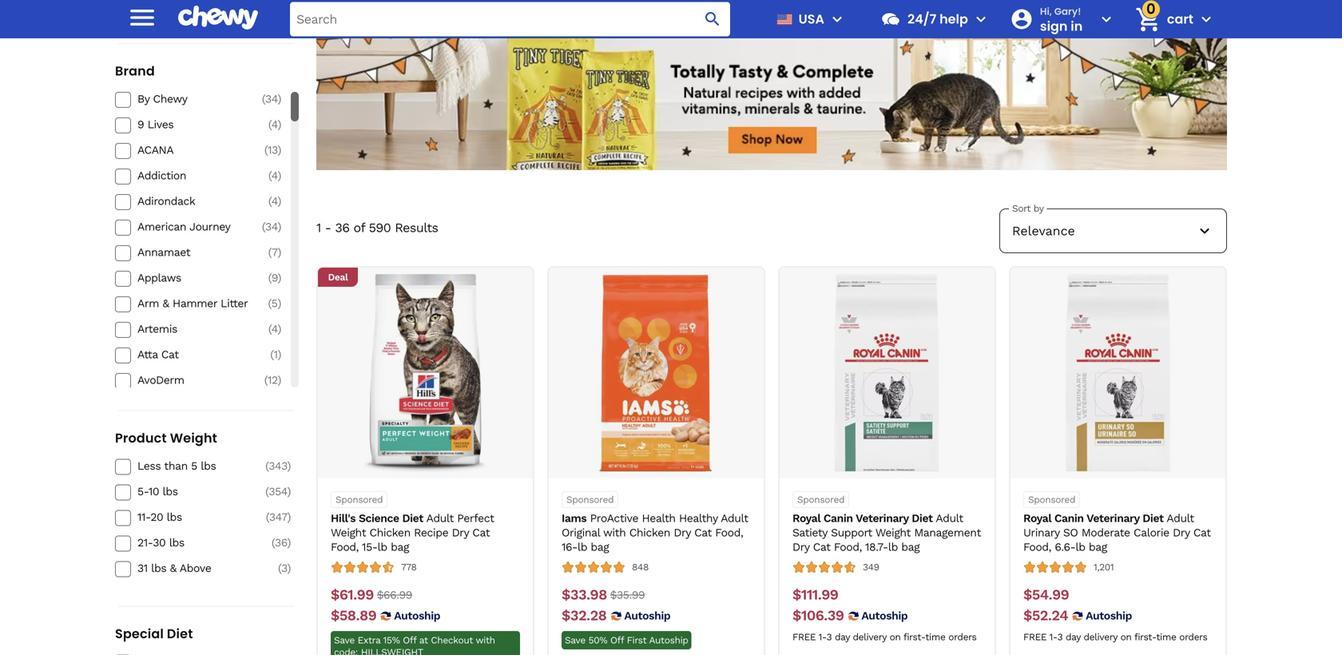 Task type: vqa. For each thing, say whether or not it's contained in the screenshot.
$
no



Task type: locate. For each thing, give the bounding box(es) containing it.
1 ( 34 ) from the top
[[262, 92, 281, 105]]

chicken down 'health'
[[629, 526, 670, 539]]

food, down support
[[834, 541, 862, 554]]

food, inside adult urinary so moderate calorie dry cat food, 6.6-lb bag
[[1024, 541, 1052, 554]]

0 horizontal spatial 1
[[274, 348, 278, 361]]

2 royal canin veterinary diet from the left
[[1024, 512, 1164, 525]]

( 4 ) up the 7
[[268, 195, 281, 208]]

2 ( 4 ) from the top
[[268, 169, 281, 182]]

food, left "15-"
[[331, 541, 359, 554]]

save left the an
[[136, 12, 157, 24]]

lbs for 5-10 lbs
[[163, 485, 178, 498]]

1 horizontal spatial 36
[[335, 220, 350, 235]]

lb inside adult satiety support weight management dry cat food, 18.7-lb bag
[[888, 541, 898, 554]]

dry down healthy
[[674, 526, 691, 539]]

3 down $106.39 text field
[[827, 632, 832, 643]]

34 for american journey
[[265, 220, 278, 233]]

1 free 1-3 day delivery on first-time orders from the left
[[793, 632, 977, 643]]

3 down $52.24 text field
[[1058, 632, 1063, 643]]

2 34 from the top
[[265, 220, 278, 233]]

( for artemis
[[268, 322, 272, 336]]

1 first- from the left
[[904, 632, 926, 643]]

hi, gary! sign in
[[1040, 5, 1083, 35]]

1 horizontal spatial weight
[[331, 526, 366, 539]]

9 lives link
[[137, 117, 251, 132]]

24/7 help
[[908, 10, 968, 28]]

9 left "lives"
[[137, 118, 144, 131]]

0 horizontal spatial time
[[926, 632, 946, 643]]

autoship down 1,201
[[1086, 609, 1132, 623]]

royal canin veterinary diet up the moderate
[[1024, 512, 1164, 525]]

adult right healthy
[[721, 512, 748, 525]]

0 horizontal spatial canin
[[824, 512, 853, 525]]

( 4 )
[[268, 118, 281, 131], [268, 169, 281, 182], [268, 195, 281, 208], [268, 322, 281, 336]]

adult inside adult urinary so moderate calorie dry cat food, 6.6-lb bag
[[1167, 512, 1194, 525]]

( for acana
[[264, 143, 268, 157]]

bag inside adult satiety support weight management dry cat food, 18.7-lb bag
[[902, 541, 920, 554]]

food, down urinary
[[1024, 541, 1052, 554]]

0 horizontal spatial chicken
[[370, 526, 411, 539]]

by chewy
[[137, 92, 187, 105]]

1 horizontal spatial orders
[[1180, 632, 1208, 643]]

1 horizontal spatial off
[[610, 635, 624, 646]]

4 ( 4 ) from the top
[[268, 322, 281, 336]]

annamaet
[[137, 246, 190, 259]]

save for $61.99
[[334, 635, 355, 646]]

autoship right the first
[[649, 635, 688, 646]]

( for american journey
[[262, 220, 265, 233]]

1 vertical spatial 5
[[191, 459, 197, 473]]

36 right -
[[335, 220, 350, 235]]

delivery
[[853, 632, 887, 643], [1084, 632, 1118, 643]]

( 4 ) for artemis
[[268, 322, 281, 336]]

cat for $58.89
[[472, 526, 490, 539]]

34 for by chewy
[[265, 92, 278, 105]]

save
[[136, 12, 157, 24], [334, 635, 355, 646], [565, 635, 586, 646]]

bag inside adult urinary so moderate calorie dry cat food, 6.6-lb bag
[[1089, 541, 1107, 554]]

cart
[[1167, 10, 1194, 28]]

354
[[269, 485, 287, 498]]

4 4 from the top
[[272, 322, 278, 336]]

1 sponsored from the left
[[336, 494, 383, 505]]

delivery down 349
[[853, 632, 887, 643]]

royal canin veterinary diet for $111.99
[[793, 512, 933, 525]]

bag up 778
[[391, 541, 409, 554]]

16-
[[562, 541, 578, 554]]

2 horizontal spatial save
[[565, 635, 586, 646]]

1 horizontal spatial 1-
[[1050, 632, 1058, 643]]

2 adult from the left
[[721, 512, 748, 525]]

0 horizontal spatial off
[[403, 635, 416, 646]]

2 chicken from the left
[[629, 526, 670, 539]]

0 horizontal spatial on
[[214, 12, 226, 24]]

adirondack
[[137, 195, 195, 208]]

2 time from the left
[[1157, 632, 1177, 643]]

1 bag from the left
[[391, 541, 409, 554]]

free 1-3 day delivery on first-time orders down 1,201
[[1024, 632, 1208, 643]]

weight down hill's
[[331, 526, 366, 539]]

with inside save extra 15% off at checkout with code: hillsweight
[[476, 635, 495, 646]]

an
[[160, 12, 170, 24]]

2 horizontal spatial on
[[1121, 632, 1132, 643]]

1 day from the left
[[835, 632, 850, 643]]

1 royal canin veterinary diet from the left
[[793, 512, 933, 525]]

2 1- from the left
[[1050, 632, 1058, 643]]

4 down ( 5 )
[[272, 322, 278, 336]]

cat inside adult perfect weight chicken recipe dry cat food, 15-lb bag
[[472, 526, 490, 539]]

4 down "( 13 )"
[[272, 169, 278, 182]]

weight inside adult perfect weight chicken recipe dry cat food, 15-lb bag
[[331, 526, 366, 539]]

bag down the moderate
[[1089, 541, 1107, 554]]

dry
[[452, 526, 469, 539], [674, 526, 691, 539], [1173, 526, 1190, 539], [793, 541, 810, 554]]

with down proactive
[[603, 526, 626, 539]]

( 343 )
[[265, 459, 291, 473]]

cat right atta at bottom
[[161, 348, 179, 361]]

2 off from the left
[[610, 635, 624, 646]]

0 vertical spatial 34
[[265, 92, 278, 105]]

( 4 ) down "( 13 )"
[[268, 169, 281, 182]]

4 lb from the left
[[1076, 541, 1086, 554]]

2 bag from the left
[[591, 541, 609, 554]]

autoship for $32.28
[[624, 609, 671, 623]]

2 horizontal spatial 3
[[1058, 632, 1063, 643]]

( for adirondack
[[268, 195, 272, 208]]

1 4 from the top
[[272, 118, 278, 131]]

2 free 1-3 day delivery on first-time orders from the left
[[1024, 632, 1208, 643]]

2 veterinary from the left
[[1087, 512, 1140, 525]]

( 4 ) down ( 5 )
[[268, 322, 281, 336]]

4 adult from the left
[[1167, 512, 1194, 525]]

& left above
[[170, 562, 177, 575]]

veterinary for $111.99
[[856, 512, 909, 525]]

4 sponsored from the left
[[1028, 494, 1076, 505]]

adult up management
[[936, 512, 963, 525]]

5-10 lbs
[[137, 485, 178, 498]]

veterinary for $54.99
[[1087, 512, 1140, 525]]

autoship up at
[[394, 609, 440, 623]]

off left at
[[403, 635, 416, 646]]

bag for $58.89
[[391, 541, 409, 554]]

on for $54.99
[[1121, 632, 1132, 643]]

1 vertical spatial with
[[476, 635, 495, 646]]

product
[[115, 429, 167, 447]]

0 horizontal spatial 3
[[281, 562, 287, 575]]

) for arm & hammer litter
[[278, 297, 281, 310]]

3
[[281, 562, 287, 575], [827, 632, 832, 643], [1058, 632, 1063, 643]]

( for annamaet
[[268, 246, 272, 259]]

adult inside adult perfect weight chicken recipe dry cat food, 15-lb bag
[[426, 512, 454, 525]]

36 down ( 347 )
[[275, 536, 287, 549]]

lb inside proactive health healthy adult original with chicken dry cat food, 16-lb bag
[[578, 541, 587, 554]]

1 horizontal spatial on
[[890, 632, 901, 643]]

dry inside adult urinary so moderate calorie dry cat food, 6.6-lb bag
[[1173, 526, 1190, 539]]

cat right calorie
[[1194, 526, 1211, 539]]

autoship down 349
[[862, 609, 908, 623]]

0 horizontal spatial royal
[[793, 512, 821, 525]]

1 horizontal spatial delivery
[[1084, 632, 1118, 643]]

adult up 'recipe'
[[426, 512, 454, 525]]

free down $106.39 text field
[[793, 632, 816, 643]]

account menu image
[[1097, 10, 1116, 29]]

3 adult from the left
[[936, 512, 963, 525]]

1 34 from the top
[[265, 92, 278, 105]]

0 horizontal spatial &
[[163, 297, 169, 310]]

5
[[272, 297, 278, 310], [191, 459, 197, 473]]

2 lb from the left
[[578, 541, 587, 554]]

5 down ( 9 )
[[272, 297, 278, 310]]

cart menu image
[[1197, 10, 1216, 29]]

dry inside adult satiety support weight management dry cat food, 18.7-lb bag
[[793, 541, 810, 554]]

chicken inside adult perfect weight chicken recipe dry cat food, 15-lb bag
[[370, 526, 411, 539]]

off right 50%
[[610, 635, 624, 646]]

0 horizontal spatial free 1-3 day delivery on first-time orders
[[793, 632, 977, 643]]

3 4 from the top
[[272, 195, 278, 208]]

0 horizontal spatial save
[[136, 12, 157, 24]]

sponsored up urinary
[[1028, 494, 1076, 505]]

1 vertical spatial 1
[[274, 348, 278, 361]]

code:
[[334, 647, 358, 655]]

diet right special
[[167, 625, 193, 643]]

bag
[[391, 541, 409, 554], [591, 541, 609, 554], [902, 541, 920, 554], [1089, 541, 1107, 554]]

1 horizontal spatial 9
[[272, 271, 278, 284]]

( for arm & hammer litter
[[268, 297, 272, 310]]

3 lb from the left
[[888, 541, 898, 554]]

usa
[[799, 10, 825, 28]]

34 up ( 7 )
[[265, 220, 278, 233]]

4 up "( 13 )"
[[272, 118, 278, 131]]

free down $52.24 text field
[[1024, 632, 1047, 643]]

recipe
[[414, 526, 448, 539]]

0 vertical spatial 5
[[272, 297, 278, 310]]

0 vertical spatial 1
[[316, 220, 321, 235]]

day for $106.39
[[835, 632, 850, 643]]

1 up ( 12 )
[[274, 348, 278, 361]]

2 orders from the left
[[1180, 632, 1208, 643]]

cat down perfect in the bottom of the page
[[472, 526, 490, 539]]

hi,
[[1040, 5, 1052, 18]]

save inside save extra 15% off at checkout with code: hillsweight
[[334, 635, 355, 646]]

( for 5-10 lbs
[[265, 485, 269, 498]]

4 bag from the left
[[1089, 541, 1107, 554]]

sponsored for $52.24
[[1028, 494, 1076, 505]]

) for by chewy
[[278, 92, 281, 105]]

autoship up the first
[[624, 609, 671, 623]]

canin up support
[[824, 512, 853, 525]]

dry down satiety
[[793, 541, 810, 554]]

royal canin veterinary diet
[[793, 512, 933, 525], [1024, 512, 1164, 525]]

lbs
[[201, 459, 216, 473], [163, 485, 178, 498], [167, 511, 182, 524], [169, 536, 184, 549], [151, 562, 166, 575]]

lbs right 10
[[163, 485, 178, 498]]

help menu image
[[972, 10, 991, 29]]

royal
[[793, 512, 821, 525], [1024, 512, 1052, 525]]

2 day from the left
[[1066, 632, 1081, 643]]

1 horizontal spatial canin
[[1055, 512, 1084, 525]]

dry down perfect in the bottom of the page
[[452, 526, 469, 539]]

hammer
[[173, 297, 217, 310]]

royal up urinary
[[1024, 512, 1052, 525]]

extra
[[358, 635, 380, 646]]

dry right calorie
[[1173, 526, 1190, 539]]

1 veterinary from the left
[[856, 512, 909, 525]]

0 horizontal spatial with
[[476, 635, 495, 646]]

lbs right the 31
[[151, 562, 166, 575]]

3 down ( 36 )
[[281, 562, 287, 575]]

0 horizontal spatial royal canin veterinary diet
[[793, 512, 933, 525]]

checkout
[[431, 635, 473, 646]]

with right checkout
[[476, 635, 495, 646]]

2 canin from the left
[[1055, 512, 1084, 525]]

cat down satiety
[[813, 541, 831, 554]]

atta cat
[[137, 348, 179, 361]]

orders for $52.24
[[1180, 632, 1208, 643]]

cat inside adult satiety support weight management dry cat food, 18.7-lb bag
[[813, 541, 831, 554]]

lb
[[378, 541, 387, 554], [578, 541, 587, 554], [888, 541, 898, 554], [1076, 541, 1086, 554]]

31 lbs & above
[[137, 562, 211, 575]]

349
[[863, 562, 880, 573]]

1- down $106.39 text field
[[819, 632, 827, 643]]

moderate
[[1082, 526, 1130, 539]]

1 horizontal spatial time
[[1157, 632, 1177, 643]]

Product search field
[[290, 2, 730, 36]]

( 34 ) up 13
[[262, 92, 281, 105]]

) for addiction
[[278, 169, 281, 182]]

1 left -
[[316, 220, 321, 235]]

) for applaws
[[278, 271, 281, 284]]

1 lb from the left
[[378, 541, 387, 554]]

2 ( 34 ) from the top
[[262, 220, 281, 233]]

0 horizontal spatial orders
[[949, 632, 977, 643]]

food, for $106.39
[[834, 541, 862, 554]]

0 horizontal spatial 9
[[137, 118, 144, 131]]

1 horizontal spatial royal
[[1024, 512, 1052, 525]]

arm & hammer litter link
[[137, 296, 251, 311]]

applaws link
[[137, 271, 251, 285]]

bag right 18.7-
[[902, 541, 920, 554]]

deal
[[328, 272, 348, 283]]

3 for $54.99
[[1058, 632, 1063, 643]]

1 1- from the left
[[819, 632, 827, 643]]

1 horizontal spatial day
[[1066, 632, 1081, 643]]

sponsored up satiety
[[797, 494, 845, 505]]

lbs right 30
[[169, 536, 184, 549]]

0 horizontal spatial day
[[835, 632, 850, 643]]

sponsored up 'iams'
[[567, 494, 614, 505]]

1 horizontal spatial free 1-3 day delivery on first-time orders
[[1024, 632, 1208, 643]]

3 sponsored from the left
[[797, 494, 845, 505]]

1- for $52.24
[[1050, 632, 1058, 643]]

free 1-3 day delivery on first-time orders for $106.39
[[793, 632, 977, 643]]

4
[[272, 118, 278, 131], [272, 169, 278, 182], [272, 195, 278, 208], [272, 322, 278, 336]]

sponsored for $58.89
[[336, 494, 383, 505]]

dry inside adult perfect weight chicken recipe dry cat food, 15-lb bag
[[452, 526, 469, 539]]

1 horizontal spatial royal canin veterinary diet
[[1024, 512, 1164, 525]]

urinary
[[1024, 526, 1060, 539]]

canin up so
[[1055, 512, 1084, 525]]

lb for $58.89
[[378, 541, 387, 554]]

1 horizontal spatial free
[[1024, 632, 1047, 643]]

weight up 18.7-
[[876, 526, 911, 539]]

hill's science diet adult perfect weight chicken recipe dry cat food, 15-lb bag image
[[326, 274, 525, 472]]

dry for $58.89
[[452, 526, 469, 539]]

lb inside adult urinary so moderate calorie dry cat food, 6.6-lb bag
[[1076, 541, 1086, 554]]

health
[[642, 512, 676, 525]]

free 1-3 day delivery on first-time orders down $106.39 text field
[[793, 632, 977, 643]]

3 ( 4 ) from the top
[[268, 195, 281, 208]]

(
[[262, 92, 265, 105], [268, 118, 272, 131], [264, 143, 268, 157], [268, 169, 272, 182], [268, 195, 272, 208], [262, 220, 265, 233], [268, 246, 272, 259], [268, 271, 272, 284], [268, 297, 272, 310], [268, 322, 272, 336], [270, 348, 274, 361], [264, 374, 268, 387], [265, 459, 269, 473], [265, 485, 269, 498], [266, 511, 269, 524], [272, 536, 275, 549], [278, 562, 281, 575]]

$35.99
[[610, 589, 645, 602]]

save left 50%
[[565, 635, 586, 646]]

590
[[369, 220, 391, 235]]

off inside save extra 15% off at checkout with code: hillsweight
[[403, 635, 416, 646]]

1,201
[[1094, 562, 1114, 573]]

34 up 13
[[265, 92, 278, 105]]

results
[[395, 220, 438, 235]]

1- down $52.24 text field
[[1050, 632, 1058, 643]]

with
[[603, 526, 626, 539], [476, 635, 495, 646]]

1 horizontal spatial &
[[170, 562, 177, 575]]

$33.98 text field
[[562, 587, 607, 604]]

artemis link
[[137, 322, 251, 336]]

lbs up 5-10 lbs link
[[201, 459, 216, 473]]

( 4 ) up "( 13 )"
[[268, 118, 281, 131]]

2 4 from the top
[[272, 169, 278, 182]]

1 horizontal spatial first-
[[1135, 632, 1157, 643]]

0 horizontal spatial 5
[[191, 459, 197, 473]]

by chewy link
[[137, 92, 251, 106]]

0 horizontal spatial 1-
[[819, 632, 827, 643]]

( for 31 lbs & above
[[278, 562, 281, 575]]

& right arm
[[163, 297, 169, 310]]

$61.99 text field
[[331, 587, 374, 604]]

1 off from the left
[[403, 635, 416, 646]]

sponsored up hill's
[[336, 494, 383, 505]]

1 horizontal spatial save
[[334, 635, 355, 646]]

0 vertical spatial &
[[163, 297, 169, 310]]

4 up the 7
[[272, 195, 278, 208]]

1 free from the left
[[793, 632, 816, 643]]

cat down healthy
[[694, 526, 712, 539]]

( 4 ) for addiction
[[268, 169, 281, 182]]

diet up calorie
[[1143, 512, 1164, 525]]

1 royal from the left
[[793, 512, 821, 525]]

by
[[137, 92, 150, 105]]

science
[[359, 512, 399, 525]]

royal canin veterinary diet up support
[[793, 512, 933, 525]]

0 horizontal spatial veterinary
[[856, 512, 909, 525]]

( 34 )
[[262, 92, 281, 105], [262, 220, 281, 233]]

bag inside adult perfect weight chicken recipe dry cat food, 15-lb bag
[[391, 541, 409, 554]]

1 delivery from the left
[[853, 632, 887, 643]]

free 1-3 day delivery on first-time orders for $52.24
[[1024, 632, 1208, 643]]

24/7 help link
[[874, 0, 968, 38]]

weight up less than 5 lbs 'link'
[[170, 429, 217, 447]]

1 horizontal spatial with
[[603, 526, 626, 539]]

bag down original
[[591, 541, 609, 554]]

food, inside adult satiety support weight management dry cat food, 18.7-lb bag
[[834, 541, 862, 554]]

0 horizontal spatial free
[[793, 632, 816, 643]]

0 vertical spatial ( 34 )
[[262, 92, 281, 105]]

) for less than 5 lbs
[[287, 459, 291, 473]]

veterinary up 18.7-
[[856, 512, 909, 525]]

chicken down science
[[370, 526, 411, 539]]

$32.28
[[562, 607, 607, 624]]

1 time from the left
[[926, 632, 946, 643]]

) for atta cat
[[278, 348, 281, 361]]

lb inside adult perfect weight chicken recipe dry cat food, 15-lb bag
[[378, 541, 387, 554]]

food, down healthy
[[715, 526, 743, 539]]

save up code:
[[334, 635, 355, 646]]

sponsored for $32.28
[[567, 494, 614, 505]]

21-30 lbs
[[137, 536, 184, 549]]

food, inside adult perfect weight chicken recipe dry cat food, 15-lb bag
[[331, 541, 359, 554]]

3 bag from the left
[[902, 541, 920, 554]]

adult satiety support weight management dry cat food, 18.7-lb bag
[[793, 512, 981, 554]]

orders for $106.39
[[949, 632, 977, 643]]

lbs right 20
[[167, 511, 182, 524]]

2 horizontal spatial weight
[[876, 526, 911, 539]]

food, for $58.89
[[331, 541, 359, 554]]

day down $106.39 text field
[[835, 632, 850, 643]]

9 up ( 5 )
[[272, 271, 278, 284]]

( 9 )
[[268, 271, 281, 284]]

royal canin veterinary diet for $54.99
[[1024, 512, 1164, 525]]

0 horizontal spatial first-
[[904, 632, 926, 643]]

delivery down 1,201
[[1084, 632, 1118, 643]]

adult for $52.24
[[1167, 512, 1194, 525]]

of
[[354, 220, 365, 235]]

5 right than
[[191, 459, 197, 473]]

on
[[214, 12, 226, 24], [890, 632, 901, 643], [1121, 632, 1132, 643]]

adult up calorie
[[1167, 512, 1194, 525]]

diet up 'recipe'
[[402, 512, 423, 525]]

day down $52.24 text field
[[1066, 632, 1081, 643]]

avoderm
[[137, 374, 184, 387]]

cat inside adult urinary so moderate calorie dry cat food, 6.6-lb bag
[[1194, 526, 1211, 539]]

0 vertical spatial with
[[603, 526, 626, 539]]

) for 5-10 lbs
[[287, 485, 291, 498]]

dry inside proactive health healthy adult original with chicken dry cat food, 16-lb bag
[[674, 526, 691, 539]]

free 1-3 day delivery on first-time orders
[[793, 632, 977, 643], [1024, 632, 1208, 643]]

lbs for 21-30 lbs
[[169, 536, 184, 549]]

1 chicken from the left
[[370, 526, 411, 539]]

hillsweight
[[361, 647, 423, 655]]

1 vertical spatial 34
[[265, 220, 278, 233]]

0 vertical spatial 36
[[335, 220, 350, 235]]

2 sponsored from the left
[[567, 494, 614, 505]]

) for artemis
[[278, 322, 281, 336]]

autoship for $106.39
[[862, 609, 908, 623]]

veterinary up the moderate
[[1087, 512, 1140, 525]]

1 adult from the left
[[426, 512, 454, 525]]

0 horizontal spatial delivery
[[853, 632, 887, 643]]

1 orders from the left
[[949, 632, 977, 643]]

1 horizontal spatial 3
[[827, 632, 832, 643]]

royal up satiety
[[793, 512, 821, 525]]

0 horizontal spatial 36
[[275, 536, 287, 549]]

1 canin from the left
[[824, 512, 853, 525]]

healthy
[[679, 512, 718, 525]]

cat for $106.39
[[813, 541, 831, 554]]

time for $52.24
[[1157, 632, 1177, 643]]

proactive health healthy adult original with chicken dry cat food, 16-lb bag
[[562, 512, 748, 554]]

1 vertical spatial ( 34 )
[[262, 220, 281, 233]]

( 34 ) for by chewy
[[262, 92, 281, 105]]

2 royal from the left
[[1024, 512, 1052, 525]]

( 34 ) up ( 7 )
[[262, 220, 281, 233]]

1 horizontal spatial chicken
[[629, 526, 670, 539]]

bag inside proactive health healthy adult original with chicken dry cat food, 16-lb bag
[[591, 541, 609, 554]]

1 vertical spatial &
[[170, 562, 177, 575]]

2 first- from the left
[[1135, 632, 1157, 643]]

$52.24 text field
[[1024, 607, 1068, 625]]

2 free from the left
[[1024, 632, 1047, 643]]

1 ( 4 ) from the top
[[268, 118, 281, 131]]

( 12 )
[[264, 374, 281, 387]]

1 horizontal spatial veterinary
[[1087, 512, 1140, 525]]

adult inside adult satiety support weight management dry cat food, 18.7-lb bag
[[936, 512, 963, 525]]

2 delivery from the left
[[1084, 632, 1118, 643]]

royal canin veterinary diet adult satiety support weight management dry cat food, 18.7-lb bag image
[[788, 274, 986, 472]]



Task type: describe. For each thing, give the bounding box(es) containing it.
diet up management
[[912, 512, 933, 525]]

( 1 )
[[270, 348, 281, 361]]

chewy home image
[[178, 0, 258, 35]]

18.7-
[[865, 541, 888, 554]]

$58.89 text field
[[331, 607, 377, 625]]

( 347 )
[[266, 511, 291, 524]]

chewy
[[153, 92, 187, 105]]

$111.99 text field
[[793, 587, 839, 604]]

in
[[1071, 17, 1083, 35]]

chewy support image
[[881, 9, 901, 30]]

less
[[137, 459, 161, 473]]

american journey link
[[137, 220, 251, 234]]

journey
[[190, 220, 230, 233]]

) for 31 lbs & above
[[287, 562, 291, 575]]

10
[[149, 485, 159, 498]]

20
[[150, 511, 163, 524]]

( for atta cat
[[270, 348, 274, 361]]

( for 9 lives
[[268, 118, 272, 131]]

save 50% off first autoship
[[565, 635, 688, 646]]

acana link
[[137, 143, 251, 157]]

addiction
[[137, 169, 186, 182]]

artemis
[[137, 322, 177, 336]]

iams
[[562, 512, 587, 525]]

343
[[269, 459, 287, 473]]

with inside proactive health healthy adult original with chicken dry cat food, 16-lb bag
[[603, 526, 626, 539]]

( 5 )
[[268, 297, 281, 310]]

arm & hammer litter
[[137, 297, 248, 310]]

) for american journey
[[278, 220, 281, 233]]

management
[[914, 526, 981, 539]]

) for adirondack
[[278, 195, 281, 208]]

0 horizontal spatial weight
[[170, 429, 217, 447]]

) for avoderm
[[278, 374, 281, 387]]

original
[[562, 526, 600, 539]]

support
[[831, 526, 872, 539]]

30
[[153, 536, 166, 549]]

( for 11-20 lbs
[[266, 511, 269, 524]]

first- for $106.39
[[904, 632, 926, 643]]

items image
[[1134, 5, 1162, 33]]

50%
[[589, 635, 608, 646]]

$61.99
[[331, 587, 374, 603]]

save extra 15% off at checkout with code: hillsweight
[[334, 635, 495, 655]]

1 horizontal spatial 5
[[272, 297, 278, 310]]

adult for $58.89
[[426, 512, 454, 525]]

applaws
[[137, 271, 181, 284]]

time for $106.39
[[926, 632, 946, 643]]

778
[[401, 562, 417, 573]]

15-
[[362, 541, 378, 554]]

5 inside 'link'
[[191, 459, 197, 473]]

canin for $54.99
[[1055, 512, 1084, 525]]

dry for $106.39
[[793, 541, 810, 554]]

4 for addiction
[[272, 169, 278, 182]]

canin for $111.99
[[824, 512, 853, 525]]

american
[[137, 220, 186, 233]]

adult urinary so moderate calorie dry cat food, 6.6-lb bag
[[1024, 512, 1211, 554]]

menu image
[[828, 10, 847, 29]]

347
[[269, 511, 287, 524]]

addiction link
[[137, 169, 251, 183]]

lbs for 11-20 lbs
[[167, 511, 182, 524]]

6.6-
[[1055, 541, 1076, 554]]

delivery for $52.24
[[1084, 632, 1118, 643]]

Search text field
[[290, 2, 730, 36]]

11-
[[137, 511, 150, 524]]

( 34 ) for american journey
[[262, 220, 281, 233]]

adult inside proactive health healthy adult original with chicken dry cat food, 16-lb bag
[[721, 512, 748, 525]]

) for acana
[[278, 143, 281, 157]]

sign
[[1040, 17, 1068, 35]]

save an extra 5% on every order!
[[136, 12, 281, 24]]

every
[[229, 12, 252, 24]]

1- for $106.39
[[819, 632, 827, 643]]

12
[[268, 374, 278, 387]]

) for 21-30 lbs
[[287, 536, 291, 549]]

litter
[[221, 297, 248, 310]]

save for $33.98
[[565, 635, 586, 646]]

royal canin veterinary diet adult urinary so moderate calorie dry cat food, 6.6-lb bag image
[[1019, 274, 1217, 472]]

at
[[419, 635, 428, 646]]

$35.99 text field
[[610, 587, 645, 604]]

cat inside proactive health healthy adult original with chicken dry cat food, 16-lb bag
[[694, 526, 712, 539]]

lb for $106.39
[[888, 541, 898, 554]]

hill's
[[331, 512, 356, 525]]

gary!
[[1055, 5, 1081, 18]]

( 3 )
[[278, 562, 291, 575]]

than
[[164, 459, 188, 473]]

1 - 36 of 590 results
[[316, 220, 438, 235]]

5-10 lbs link
[[137, 485, 251, 499]]

free for $106.39
[[793, 632, 816, 643]]

3 for $111.99
[[827, 632, 832, 643]]

$32.28 text field
[[562, 607, 607, 625]]

4 for artemis
[[272, 322, 278, 336]]

delivery for $106.39
[[853, 632, 887, 643]]

1 vertical spatial 9
[[272, 271, 278, 284]]

atta
[[137, 348, 158, 361]]

iams proactive health healthy adult original with chicken dry cat food, 16-lb bag image
[[557, 274, 756, 472]]

free for $52.24
[[1024, 632, 1047, 643]]

5-
[[137, 485, 149, 498]]

food, for $52.24
[[1024, 541, 1052, 554]]

( 4 ) for adirondack
[[268, 195, 281, 208]]

sponsored for $106.39
[[797, 494, 845, 505]]

24/7
[[908, 10, 937, 28]]

) for annamaet
[[278, 246, 281, 259]]

arm
[[137, 297, 159, 310]]

bag for $52.24
[[1089, 541, 1107, 554]]

) for 11-20 lbs
[[287, 511, 291, 524]]

$33.98 $35.99
[[562, 587, 645, 603]]

autoship for $52.24
[[1086, 609, 1132, 623]]

chicken inside proactive health healthy adult original with chicken dry cat food, 16-lb bag
[[629, 526, 670, 539]]

submit search image
[[703, 10, 722, 29]]

$111.99
[[793, 587, 839, 603]]

satiety
[[793, 526, 828, 539]]

brand
[[115, 62, 155, 80]]

lives
[[147, 118, 174, 131]]

848
[[632, 562, 649, 573]]

31
[[137, 562, 148, 575]]

5%
[[198, 12, 212, 24]]

21-30 lbs link
[[137, 536, 251, 550]]

lb for $52.24
[[1076, 541, 1086, 554]]

$66.99
[[377, 589, 412, 602]]

1 horizontal spatial 1
[[316, 220, 321, 235]]

day for $52.24
[[1066, 632, 1081, 643]]

$58.89
[[331, 607, 377, 624]]

( for avoderm
[[264, 374, 268, 387]]

$54.99
[[1024, 587, 1069, 603]]

adult for $106.39
[[936, 512, 963, 525]]

so
[[1063, 526, 1078, 539]]

4 for adirondack
[[272, 195, 278, 208]]

31 lbs & above link
[[137, 561, 251, 576]]

totally tasty & complete natural recipes with added vitamins, minerals & taurine shop now image
[[316, 36, 1227, 170]]

lbs inside 'link'
[[201, 459, 216, 473]]

1 vertical spatial 36
[[275, 536, 287, 549]]

( 36 )
[[272, 536, 291, 549]]

weight inside adult satiety support weight management dry cat food, 18.7-lb bag
[[876, 526, 911, 539]]

special
[[115, 625, 164, 643]]

( for applaws
[[268, 271, 272, 284]]

( for by chewy
[[262, 92, 265, 105]]

4 for 9 lives
[[272, 118, 278, 131]]

13
[[268, 143, 278, 157]]

15%
[[383, 635, 400, 646]]

( 13 )
[[264, 143, 281, 157]]

$106.39 text field
[[793, 607, 844, 625]]

cat for $52.24
[[1194, 526, 1211, 539]]

food, inside proactive health healthy adult original with chicken dry cat food, 16-lb bag
[[715, 526, 743, 539]]

) for 9 lives
[[278, 118, 281, 131]]

$54.99 text field
[[1024, 587, 1069, 604]]

bag for $106.39
[[902, 541, 920, 554]]

cart link
[[1129, 0, 1194, 38]]

calorie
[[1134, 526, 1170, 539]]

special diet
[[115, 625, 193, 643]]

adult perfect weight chicken recipe dry cat food, 15-lb bag
[[331, 512, 494, 554]]

first- for $52.24
[[1135, 632, 1157, 643]]

atta cat link
[[137, 348, 251, 362]]

( for less than 5 lbs
[[265, 459, 269, 473]]

on for $111.99
[[890, 632, 901, 643]]

( 4 ) for 9 lives
[[268, 118, 281, 131]]

usa button
[[770, 0, 847, 38]]

hill's science diet
[[331, 512, 423, 525]]

( for addiction
[[268, 169, 272, 182]]

above
[[180, 562, 211, 575]]

-
[[325, 220, 331, 235]]

royal for $111.99
[[793, 512, 821, 525]]

0 vertical spatial 9
[[137, 118, 144, 131]]

autoship for $58.89
[[394, 609, 440, 623]]

dry for $52.24
[[1173, 526, 1190, 539]]

( 354 )
[[265, 485, 291, 498]]

menu image
[[126, 1, 158, 33]]

perfect
[[457, 512, 494, 525]]

$66.99 text field
[[377, 587, 412, 604]]

royal for $54.99
[[1024, 512, 1052, 525]]



